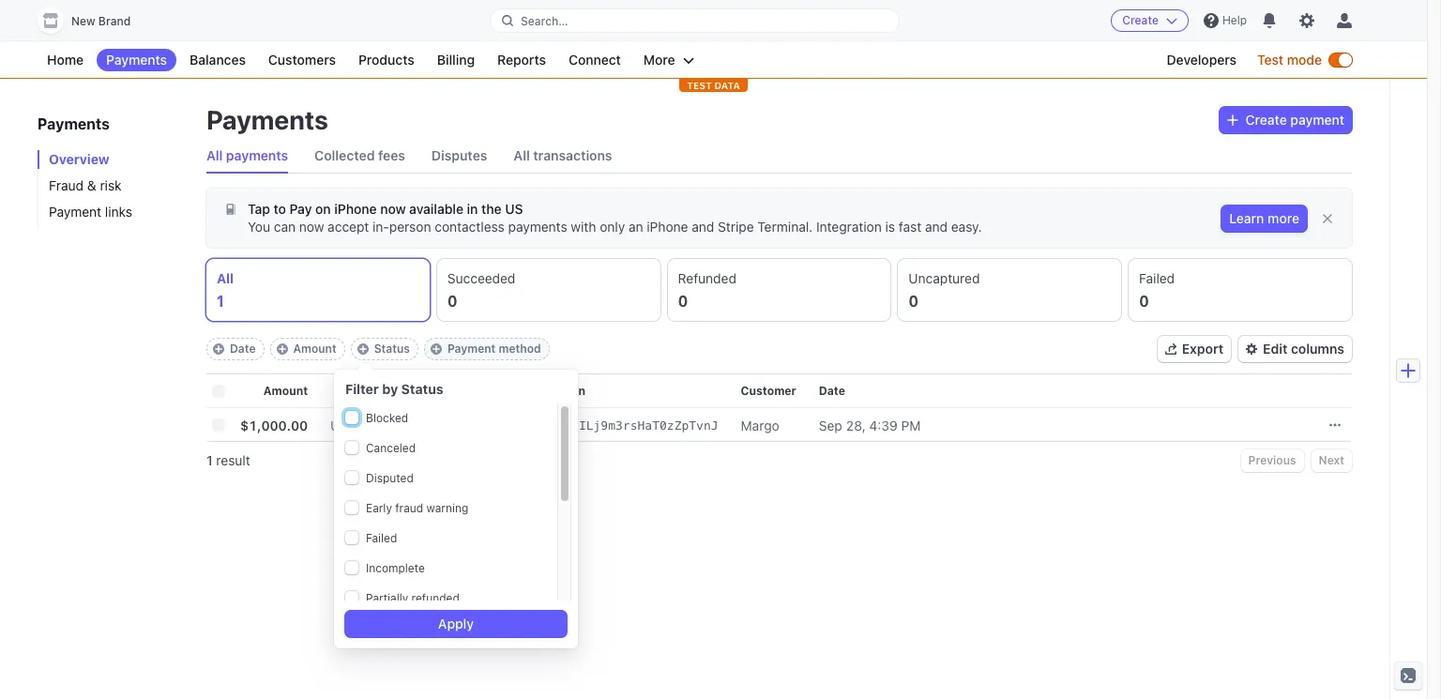 Task type: locate. For each thing, give the bounding box(es) containing it.
date
[[230, 342, 256, 356], [819, 384, 846, 398]]

1 inside all 1
[[217, 293, 224, 310]]

0 horizontal spatial date
[[230, 342, 256, 356]]

overview
[[49, 151, 109, 167]]

0 vertical spatial iphone
[[334, 201, 377, 217]]

overview link
[[38, 150, 188, 169]]

status inside toolbar
[[374, 342, 410, 356]]

date up sep
[[819, 384, 846, 398]]

Search… search field
[[491, 9, 899, 32]]

now up in-
[[380, 201, 406, 217]]

now down pay at the left top of the page
[[299, 219, 324, 235]]

1 vertical spatial create
[[1246, 112, 1288, 128]]

row actions image
[[1330, 420, 1341, 431]]

collected fees
[[315, 147, 405, 163]]

3 0 from the left
[[909, 293, 919, 310]]

0 horizontal spatial 1
[[207, 452, 213, 468]]

failed inside tab list
[[1140, 270, 1175, 286]]

and
[[692, 219, 715, 235], [926, 219, 948, 235]]

0 horizontal spatial create
[[1123, 13, 1159, 27]]

learn more
[[1230, 210, 1300, 226]]

create up developers link
[[1123, 13, 1159, 27]]

0 inside 'failed 0'
[[1140, 293, 1150, 310]]

add date image
[[213, 344, 224, 355]]

and right the fast
[[926, 219, 948, 235]]

all payments link
[[207, 139, 288, 173]]

available
[[409, 201, 464, 217]]

new brand button
[[38, 8, 149, 34]]

more
[[644, 52, 676, 68]]

description
[[520, 384, 586, 398]]

0 vertical spatial payment
[[49, 204, 101, 220]]

iphone
[[334, 201, 377, 217], [647, 219, 689, 235]]

canceled down filter by status
[[387, 418, 439, 432]]

0 horizontal spatial and
[[692, 219, 715, 235]]

0 vertical spatial status
[[374, 342, 410, 356]]

1 vertical spatial tab list
[[207, 259, 1353, 321]]

0 vertical spatial amount
[[293, 342, 337, 356]]

0 horizontal spatial failed
[[366, 531, 397, 545]]

svg image
[[1227, 115, 1239, 126]]

columns
[[1292, 341, 1345, 357]]

tab list
[[207, 139, 1353, 174], [207, 259, 1353, 321]]

0 inside refunded 0
[[678, 293, 688, 310]]

payments down us
[[508, 219, 568, 235]]

canceled
[[387, 418, 439, 432], [366, 441, 416, 455]]

0 horizontal spatial iphone
[[334, 201, 377, 217]]

create right svg image
[[1246, 112, 1288, 128]]

brand
[[98, 14, 131, 28]]

method
[[499, 342, 541, 356]]

by
[[382, 381, 398, 397]]

payments
[[106, 52, 167, 68], [207, 104, 329, 135], [38, 115, 110, 132]]

1 horizontal spatial and
[[926, 219, 948, 235]]

payments down brand
[[106, 52, 167, 68]]

create payment
[[1246, 112, 1345, 128]]

0 vertical spatial create
[[1123, 13, 1159, 27]]

4 0 from the left
[[1140, 293, 1150, 310]]

toolbar
[[207, 338, 550, 360]]

the
[[482, 201, 502, 217]]

canceled up disputed
[[366, 441, 416, 455]]

sep 28, 4:39 pm
[[819, 417, 921, 433]]

amount up $1,000.00 link
[[264, 384, 308, 398]]

connect link
[[559, 49, 631, 71]]

pi_3nvrvilj9m3rshat0zzptvnj link
[[520, 411, 741, 440]]

test mode
[[1258, 52, 1323, 68]]

is
[[886, 219, 896, 235]]

tab list containing all payments
[[207, 139, 1353, 174]]

1 horizontal spatial iphone
[[647, 219, 689, 235]]

edit columns button
[[1239, 336, 1353, 362]]

home link
[[38, 49, 93, 71]]

4:39
[[870, 417, 898, 433]]

status right by
[[401, 381, 444, 397]]

1 vertical spatial payment
[[448, 342, 496, 356]]

0 vertical spatial failed
[[1140, 270, 1175, 286]]

all for payments
[[207, 147, 223, 163]]

all transactions link
[[514, 139, 612, 173]]

payments up tap
[[226, 147, 288, 163]]

failed 0
[[1140, 270, 1175, 310]]

apply
[[438, 616, 474, 632]]

payments
[[226, 147, 288, 163], [508, 219, 568, 235]]

1 vertical spatial now
[[299, 219, 324, 235]]

1 up add date icon at left
[[217, 293, 224, 310]]

products link
[[349, 49, 424, 71]]

tab list down terminal.
[[207, 259, 1353, 321]]

payments inside tap to pay on iphone now available in the us you can now accept in-person contactless payments with only an iphone and stripe terminal. integration is fast and easy.
[[508, 219, 568, 235]]

0 vertical spatial 1
[[217, 293, 224, 310]]

2 tab list from the top
[[207, 259, 1353, 321]]

create inside "popup button"
[[1246, 112, 1288, 128]]

failed for failed 0
[[1140, 270, 1175, 286]]

failed for failed
[[366, 531, 397, 545]]

1 horizontal spatial 1
[[217, 293, 224, 310]]

0 for succeeded 0
[[448, 293, 458, 310]]

refunded
[[678, 270, 737, 286]]

pm
[[902, 417, 921, 433]]

usd link
[[331, 410, 380, 441]]

0 vertical spatial date
[[230, 342, 256, 356]]

1 vertical spatial 1
[[207, 452, 213, 468]]

customers link
[[259, 49, 345, 71]]

1 vertical spatial date
[[819, 384, 846, 398]]

and left stripe
[[692, 219, 715, 235]]

1 horizontal spatial payment
[[448, 342, 496, 356]]

an
[[629, 219, 644, 235]]

amount
[[293, 342, 337, 356], [264, 384, 308, 398]]

1 horizontal spatial payments
[[508, 219, 568, 235]]

date right add date icon at left
[[230, 342, 256, 356]]

0 horizontal spatial payment
[[49, 204, 101, 220]]

failed down early
[[366, 531, 397, 545]]

1 tab list from the top
[[207, 139, 1353, 174]]

payments up 'overview'
[[38, 115, 110, 132]]

tab list up terminal.
[[207, 139, 1353, 174]]

0 inside succeeded 0
[[448, 293, 458, 310]]

create inside "button"
[[1123, 13, 1159, 27]]

0 inside uncaptured 0
[[909, 293, 919, 310]]

status right add status image on the left of the page
[[374, 342, 410, 356]]

in-
[[373, 219, 389, 235]]

1 horizontal spatial failed
[[1140, 270, 1175, 286]]

$1,000.00
[[240, 417, 308, 433]]

sep 28, 4:39 pm link
[[819, 410, 1323, 441]]

1 0 from the left
[[448, 293, 458, 310]]

fraud & risk
[[49, 177, 122, 193]]

in
[[467, 201, 478, 217]]

developers
[[1167, 52, 1237, 68]]

create payment button
[[1220, 107, 1353, 133]]

payment links link
[[38, 203, 188, 222]]

0 vertical spatial payments
[[226, 147, 288, 163]]

succeeded
[[448, 270, 516, 286]]

1 left result at the left of the page
[[207, 452, 213, 468]]

0 horizontal spatial now
[[299, 219, 324, 235]]

status
[[374, 342, 410, 356], [401, 381, 444, 397]]

0 vertical spatial tab list
[[207, 139, 1353, 174]]

1 horizontal spatial now
[[380, 201, 406, 217]]

previous
[[1249, 453, 1297, 467]]

tap to pay on iphone now available in the us you can now accept in-person contactless payments with only an iphone and stripe terminal. integration is fast and easy.
[[248, 201, 982, 235]]

all for transactions
[[514, 147, 530, 163]]

warning
[[427, 501, 469, 515]]

&
[[87, 177, 96, 193]]

next
[[1319, 453, 1345, 467]]

all
[[207, 147, 223, 163], [514, 147, 530, 163], [217, 270, 234, 286]]

1 vertical spatial canceled
[[366, 441, 416, 455]]

on
[[316, 201, 331, 217]]

all transactions
[[514, 147, 612, 163]]

refunded
[[412, 591, 460, 605]]

tap
[[248, 201, 270, 217]]

1 vertical spatial payments
[[508, 219, 568, 235]]

all payments
[[207, 147, 288, 163]]

payment right add payment method image
[[448, 342, 496, 356]]

payment down fraud
[[49, 204, 101, 220]]

2 0 from the left
[[678, 293, 688, 310]]

payment for payment method
[[448, 342, 496, 356]]

iphone right the an
[[647, 219, 689, 235]]

1 horizontal spatial create
[[1246, 112, 1288, 128]]

0 horizontal spatial payments
[[226, 147, 288, 163]]

to
[[274, 201, 286, 217]]

early fraud warning
[[366, 501, 469, 515]]

new
[[71, 14, 95, 28]]

accept
[[328, 219, 369, 235]]

failed up export 'button'
[[1140, 270, 1175, 286]]

payments link
[[97, 49, 177, 71]]

filter by status
[[345, 381, 444, 397]]

fees
[[378, 147, 405, 163]]

payment for payment links
[[49, 204, 101, 220]]

1 vertical spatial failed
[[366, 531, 397, 545]]

amount right add amount image
[[293, 342, 337, 356]]

iphone up the accept
[[334, 201, 377, 217]]



Task type: vqa. For each thing, say whether or not it's contained in the screenshot.
leftmost 'Create'
yes



Task type: describe. For each thing, give the bounding box(es) containing it.
balances link
[[180, 49, 255, 71]]

uncaptured
[[909, 270, 980, 286]]

Select Item checkbox
[[212, 419, 225, 432]]

collected
[[315, 147, 375, 163]]

$1,000.00 link
[[240, 410, 331, 441]]

contactless
[[435, 219, 505, 235]]

partially
[[366, 591, 409, 605]]

transactions
[[533, 147, 612, 163]]

add payment method image
[[431, 344, 442, 355]]

uncaptured 0
[[909, 270, 980, 310]]

export button
[[1158, 336, 1232, 362]]

connect
[[569, 52, 621, 68]]

fast
[[899, 219, 922, 235]]

all for 1
[[217, 270, 234, 286]]

margo link
[[741, 410, 819, 441]]

developers link
[[1158, 49, 1247, 71]]

risk
[[100, 177, 122, 193]]

reports
[[498, 52, 546, 68]]

disputes
[[432, 147, 488, 163]]

customers
[[268, 52, 336, 68]]

terminal.
[[758, 219, 813, 235]]

partially refunded
[[366, 591, 460, 605]]

2 and from the left
[[926, 219, 948, 235]]

create for create payment
[[1246, 112, 1288, 128]]

0 for uncaptured 0
[[909, 293, 919, 310]]

pay
[[290, 201, 312, 217]]

edit columns
[[1264, 341, 1345, 357]]

add status image
[[357, 344, 369, 355]]

help button
[[1197, 6, 1255, 36]]

balances
[[190, 52, 246, 68]]

test
[[687, 80, 712, 91]]

products
[[359, 52, 415, 68]]

billing link
[[428, 49, 484, 71]]

1 result
[[207, 452, 250, 468]]

test data
[[687, 80, 741, 91]]

margo
[[741, 417, 780, 433]]

easy.
[[952, 219, 982, 235]]

canceled link
[[380, 408, 520, 442]]

1 vertical spatial amount
[[264, 384, 308, 398]]

Search… text field
[[491, 9, 899, 32]]

pi_3nvrvilj9m3rshat0zzptvnj
[[520, 418, 719, 432]]

edit
[[1264, 341, 1288, 357]]

payment method
[[448, 342, 541, 356]]

1 horizontal spatial date
[[819, 384, 846, 398]]

svg image
[[225, 204, 237, 215]]

1 and from the left
[[692, 219, 715, 235]]

us
[[505, 201, 523, 217]]

search…
[[521, 14, 569, 28]]

stripe
[[718, 219, 754, 235]]

toolbar containing date
[[207, 338, 550, 360]]

learn more link
[[1222, 206, 1308, 232]]

sep
[[819, 417, 843, 433]]

0 vertical spatial now
[[380, 201, 406, 217]]

usd
[[331, 417, 358, 433]]

0 vertical spatial canceled
[[387, 418, 439, 432]]

0 for refunded 0
[[678, 293, 688, 310]]

payments up all payments
[[207, 104, 329, 135]]

create for create
[[1123, 13, 1159, 27]]

mode
[[1288, 52, 1323, 68]]

next button
[[1312, 450, 1353, 472]]

disputed
[[366, 471, 414, 485]]

billing
[[437, 52, 475, 68]]

28,
[[846, 417, 866, 433]]

payment links
[[49, 204, 132, 220]]

can
[[274, 219, 296, 235]]

you
[[248, 219, 270, 235]]

home
[[47, 52, 84, 68]]

fraud & risk link
[[38, 176, 188, 195]]

integration
[[817, 219, 882, 235]]

succeeded 0
[[448, 270, 516, 310]]

1 vertical spatial iphone
[[647, 219, 689, 235]]

all 1
[[217, 270, 234, 310]]

person
[[389, 219, 431, 235]]

fraud
[[395, 501, 424, 515]]

customer
[[741, 384, 797, 398]]

add amount image
[[276, 344, 288, 355]]

blocked
[[366, 411, 409, 425]]

tab list containing 1
[[207, 259, 1353, 321]]

more
[[1268, 210, 1300, 226]]

create button
[[1112, 9, 1189, 32]]

1 vertical spatial status
[[401, 381, 444, 397]]

Select All checkbox
[[212, 385, 225, 398]]

payment
[[1291, 112, 1345, 128]]

apply button
[[345, 611, 567, 637]]

fraud
[[49, 177, 84, 193]]

disputes link
[[432, 139, 488, 173]]

new brand
[[71, 14, 131, 28]]

0 for failed 0
[[1140, 293, 1150, 310]]



